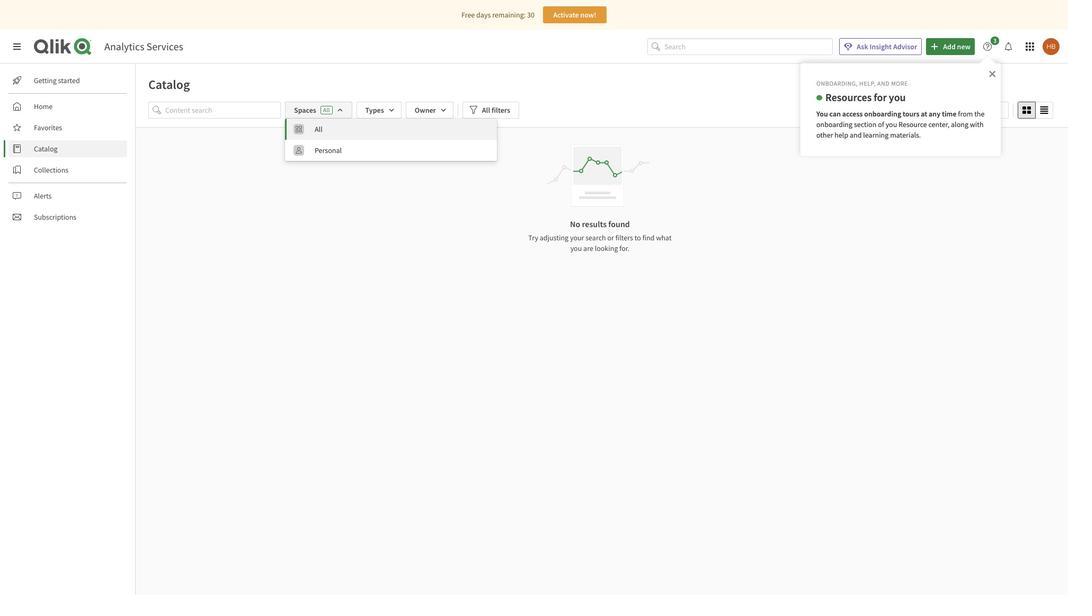 Task type: describe. For each thing, give the bounding box(es) containing it.
you inside the no results found try adjusting your search or filters to find what you are looking for.
[[570, 244, 582, 253]]

find
[[642, 233, 655, 243]]

3 button
[[979, 37, 1002, 55]]

free
[[461, 10, 475, 20]]

results
[[582, 219, 607, 229]]

1 horizontal spatial catalog
[[148, 76, 190, 93]]

Content search text field
[[165, 102, 281, 119]]

of
[[878, 120, 884, 129]]

access
[[842, 109, 863, 119]]

analytics services element
[[104, 40, 183, 53]]

onboarding, help, and more
[[816, 79, 908, 87]]

types button
[[356, 102, 401, 119]]

catalog inside navigation pane element
[[34, 144, 58, 154]]

with
[[970, 120, 984, 129]]

activate
[[553, 10, 579, 20]]

add
[[943, 42, 956, 51]]

alerts
[[34, 191, 52, 201]]

and inside from the onboarding section of you resource center, along with other help and learning materials.
[[850, 130, 862, 140]]

now!
[[580, 10, 596, 20]]

along
[[951, 120, 968, 129]]

other
[[816, 130, 833, 140]]

you
[[816, 109, 828, 119]]

collections
[[34, 165, 68, 175]]

Recently used field
[[941, 102, 1009, 119]]

0 vertical spatial you
[[889, 90, 906, 104]]

your
[[570, 233, 584, 243]]

tours
[[903, 109, 919, 119]]

types
[[365, 105, 384, 115]]

home link
[[8, 98, 127, 115]]

owner
[[415, 105, 436, 115]]

all for all filters
[[482, 105, 490, 115]]

used
[[976, 105, 991, 115]]

30
[[527, 10, 535, 20]]

personal
[[315, 146, 342, 155]]

switch view group
[[1018, 102, 1053, 119]]

new
[[957, 42, 971, 51]]

all element
[[315, 124, 491, 134]]

getting started link
[[8, 72, 127, 89]]

you can access onboarding tours at any time
[[816, 109, 957, 119]]

getting
[[34, 76, 57, 85]]

× dialog
[[800, 63, 1001, 157]]

×
[[989, 66, 996, 81]]

0 vertical spatial and
[[877, 79, 890, 87]]

found
[[608, 219, 630, 229]]

subscriptions
[[34, 212, 76, 222]]

howard brown image
[[1043, 38, 1060, 55]]

navigation pane element
[[0, 68, 135, 230]]

can
[[829, 109, 841, 119]]

at
[[921, 109, 927, 119]]

personal element
[[315, 146, 491, 155]]

getting started
[[34, 76, 80, 85]]

analytics
[[104, 40, 144, 53]]

you inside from the onboarding section of you resource center, along with other help and learning materials.
[[886, 120, 897, 129]]

1 horizontal spatial all
[[323, 106, 330, 114]]

services
[[146, 40, 183, 53]]

all for all element
[[315, 124, 323, 134]]

recently
[[948, 105, 975, 115]]

activate now!
[[553, 10, 596, 20]]

learning
[[863, 130, 889, 140]]

spaces
[[294, 105, 316, 115]]

ask insight advisor
[[857, 42, 917, 51]]



Task type: locate. For each thing, give the bounding box(es) containing it.
collections link
[[8, 162, 127, 179]]

onboarding inside from the onboarding section of you resource center, along with other help and learning materials.
[[816, 120, 852, 129]]

favorites link
[[8, 119, 127, 136]]

you
[[889, 90, 906, 104], [886, 120, 897, 129], [570, 244, 582, 253]]

all inside "menu"
[[315, 124, 323, 134]]

home
[[34, 102, 53, 111]]

for
[[874, 90, 887, 104]]

no results found try adjusting your search or filters to find what you are looking for.
[[528, 219, 672, 253]]

looking
[[595, 244, 618, 253]]

free days remaining: 30
[[461, 10, 535, 20]]

activate now! link
[[543, 6, 607, 23]]

resources
[[825, 90, 872, 104]]

section
[[854, 120, 876, 129]]

all
[[482, 105, 490, 115], [323, 106, 330, 114], [315, 124, 323, 134]]

1 vertical spatial you
[[886, 120, 897, 129]]

help
[[835, 130, 848, 140]]

or
[[607, 233, 614, 243]]

menu
[[285, 119, 497, 161]]

are
[[583, 244, 593, 253]]

searchbar element
[[648, 38, 833, 55]]

close sidebar menu image
[[13, 42, 21, 51]]

1 horizontal spatial filters
[[615, 233, 633, 243]]

from the onboarding section of you resource center, along with other help and learning materials.
[[816, 109, 986, 140]]

× button
[[989, 66, 996, 81]]

catalog down favorites
[[34, 144, 58, 154]]

2 horizontal spatial all
[[482, 105, 490, 115]]

all inside dropdown button
[[482, 105, 490, 115]]

and up "for"
[[877, 79, 890, 87]]

all filters button
[[462, 102, 519, 119]]

adjusting
[[540, 233, 569, 243]]

time
[[942, 109, 957, 119]]

filters
[[492, 105, 510, 115], [615, 233, 633, 243]]

catalog link
[[8, 140, 127, 157]]

remaining:
[[492, 10, 526, 20]]

0 horizontal spatial onboarding
[[816, 120, 852, 129]]

resource
[[899, 120, 927, 129]]

for.
[[619, 244, 630, 253]]

catalog down services
[[148, 76, 190, 93]]

0 vertical spatial filters
[[492, 105, 510, 115]]

you down your
[[570, 244, 582, 253]]

3
[[993, 37, 997, 45]]

filters region
[[136, 100, 1068, 161]]

ask insight advisor button
[[839, 38, 922, 55]]

help,
[[859, 79, 876, 87]]

all link
[[285, 119, 497, 140]]

you down "more"
[[889, 90, 906, 104]]

started
[[58, 76, 80, 85]]

menu containing all
[[285, 119, 497, 161]]

insight
[[870, 42, 892, 51]]

try
[[528, 233, 538, 243]]

recently used
[[948, 105, 991, 115]]

0 horizontal spatial filters
[[492, 105, 510, 115]]

0 horizontal spatial and
[[850, 130, 862, 140]]

resources for you
[[825, 90, 906, 104]]

subscriptions link
[[8, 209, 127, 226]]

1 horizontal spatial onboarding
[[864, 109, 901, 119]]

what
[[656, 233, 672, 243]]

1 vertical spatial filters
[[615, 233, 633, 243]]

onboarding,
[[816, 79, 858, 87]]

0 vertical spatial onboarding
[[864, 109, 901, 119]]

alerts link
[[8, 188, 127, 204]]

catalog
[[148, 76, 190, 93], [34, 144, 58, 154]]

1 vertical spatial catalog
[[34, 144, 58, 154]]

Search text field
[[665, 38, 833, 55]]

the
[[974, 109, 985, 119]]

menu inside filters region
[[285, 119, 497, 161]]

add new button
[[926, 38, 975, 55]]

days
[[476, 10, 491, 20]]

and
[[877, 79, 890, 87], [850, 130, 862, 140]]

more
[[891, 79, 908, 87]]

1 horizontal spatial and
[[877, 79, 890, 87]]

center,
[[928, 120, 950, 129]]

to
[[635, 233, 641, 243]]

2 vertical spatial you
[[570, 244, 582, 253]]

search
[[586, 233, 606, 243]]

ask
[[857, 42, 868, 51]]

any
[[929, 109, 940, 119]]

0 vertical spatial catalog
[[148, 76, 190, 93]]

from
[[958, 109, 973, 119]]

add new
[[943, 42, 971, 51]]

0 horizontal spatial all
[[315, 124, 323, 134]]

advisor
[[893, 42, 917, 51]]

personal link
[[285, 140, 497, 161]]

and down section
[[850, 130, 862, 140]]

owner button
[[406, 102, 453, 119]]

materials.
[[890, 130, 921, 140]]

onboarding up of
[[864, 109, 901, 119]]

1 vertical spatial onboarding
[[816, 120, 852, 129]]

no
[[570, 219, 580, 229]]

1 vertical spatial and
[[850, 130, 862, 140]]

onboarding
[[864, 109, 901, 119], [816, 120, 852, 129]]

onboarding down the can
[[816, 120, 852, 129]]

analytics services
[[104, 40, 183, 53]]

filters inside the no results found try adjusting your search or filters to find what you are looking for.
[[615, 233, 633, 243]]

all filters
[[482, 105, 510, 115]]

filters inside dropdown button
[[492, 105, 510, 115]]

0 horizontal spatial catalog
[[34, 144, 58, 154]]

favorites
[[34, 123, 62, 132]]

you right of
[[886, 120, 897, 129]]



Task type: vqa. For each thing, say whether or not it's contained in the screenshot.
CONTENT
no



